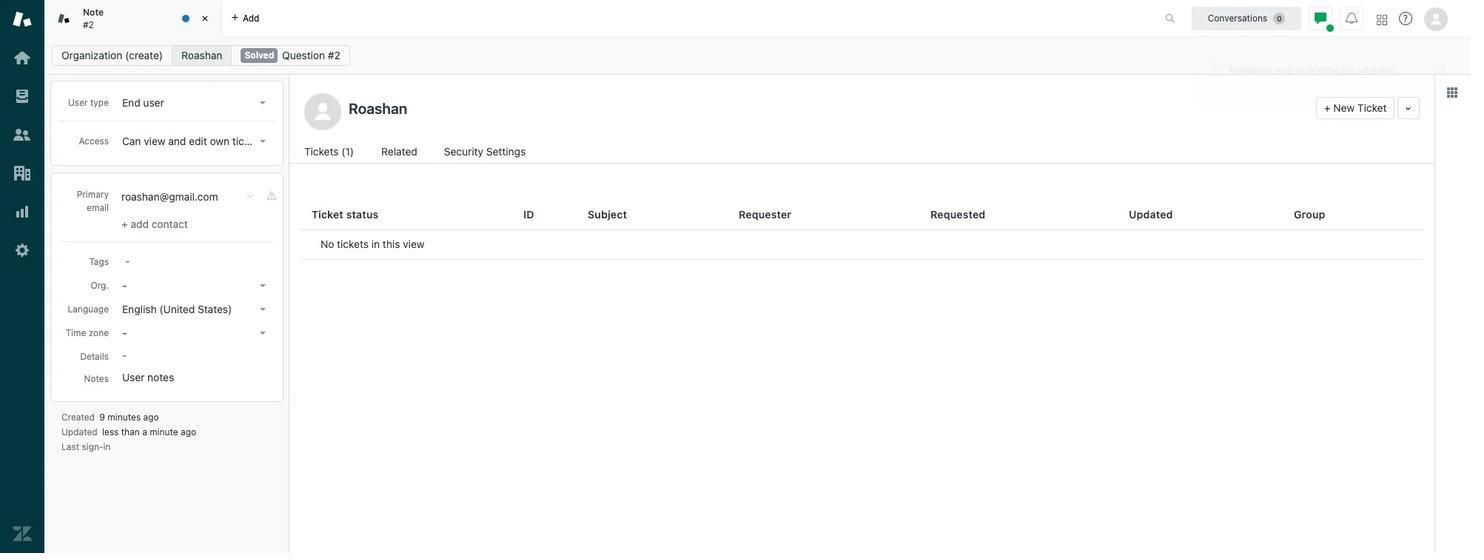 Task type: vqa. For each thing, say whether or not it's contained in the screenshot.
new ticket TAB
no



Task type: locate. For each thing, give the bounding box(es) containing it.
notifications image
[[1346, 12, 1358, 24]]

zendesk products image
[[1378, 14, 1388, 25]]

in
[[372, 238, 380, 250], [103, 441, 111, 453]]

conversations button
[[1192, 6, 1302, 30]]

0 horizontal spatial +
[[121, 218, 128, 230]]

only
[[267, 135, 287, 147]]

+
[[1325, 101, 1331, 114], [121, 218, 128, 230]]

tickets inside grid
[[337, 238, 369, 250]]

None text field
[[344, 97, 1311, 119]]

#2 inside secondary element
[[328, 49, 341, 61]]

#2
[[83, 19, 94, 30], [328, 49, 341, 61]]

2 - button from the top
[[118, 323, 272, 344]]

0 horizontal spatial #2
[[83, 19, 94, 30]]

requester
[[739, 208, 792, 221]]

+ new ticket button
[[1317, 97, 1396, 119]]

1 vertical spatial +
[[121, 218, 128, 230]]

no tickets in this view
[[321, 238, 425, 250]]

1 horizontal spatial ago
[[181, 427, 196, 438]]

add left contact
[[131, 218, 149, 230]]

1 arrow down image from the top
[[260, 101, 266, 104]]

tickets (1)
[[304, 145, 354, 158]]

arrow down image inside can view and edit own tickets only 'button'
[[260, 140, 266, 143]]

org.
[[91, 280, 109, 291]]

+ for + add contact
[[121, 218, 128, 230]]

updated
[[1129, 208, 1174, 221], [61, 427, 98, 438]]

1 vertical spatial #2
[[328, 49, 341, 61]]

+ left new
[[1325, 101, 1331, 114]]

can view and edit own tickets only
[[122, 135, 287, 147]]

0 vertical spatial in
[[372, 238, 380, 250]]

ticket
[[1358, 101, 1387, 114], [312, 208, 344, 221]]

-
[[122, 279, 127, 292], [122, 327, 127, 339]]

1 horizontal spatial add
[[243, 12, 260, 23]]

1 horizontal spatial view
[[403, 238, 425, 250]]

this
[[383, 238, 400, 250]]

grid
[[290, 200, 1435, 553]]

settings
[[486, 145, 526, 158]]

new
[[1334, 101, 1355, 114]]

0 horizontal spatial user
[[68, 97, 88, 108]]

views image
[[13, 87, 32, 106]]

time zone
[[66, 327, 109, 338]]

tickets
[[232, 135, 264, 147], [337, 238, 369, 250]]

- button down english (united states) button
[[118, 323, 272, 344]]

grid containing ticket status
[[290, 200, 1435, 553]]

primary
[[77, 189, 109, 200]]

no
[[321, 238, 334, 250]]

ago
[[143, 412, 159, 423], [181, 427, 196, 438]]

0 vertical spatial tickets
[[232, 135, 264, 147]]

add up 'solved' at the top left
[[243, 12, 260, 23]]

arrow down image inside english (united states) button
[[260, 308, 266, 311]]

+ for + new ticket
[[1325, 101, 1331, 114]]

ago up a
[[143, 412, 159, 423]]

1 vertical spatial - button
[[118, 323, 272, 344]]

ago right minute on the left of the page
[[181, 427, 196, 438]]

+ left contact
[[121, 218, 128, 230]]

security
[[444, 145, 484, 158]]

0 vertical spatial -
[[122, 279, 127, 292]]

1 vertical spatial in
[[103, 441, 111, 453]]

view inside 'button'
[[144, 135, 166, 147]]

view
[[144, 135, 166, 147], [403, 238, 425, 250]]

ticket up no
[[312, 208, 344, 221]]

2 - from the top
[[122, 327, 127, 339]]

updated inside grid
[[1129, 208, 1174, 221]]

1 vertical spatial user
[[122, 371, 145, 384]]

+ inside button
[[1325, 101, 1331, 114]]

a
[[142, 427, 147, 438]]

0 vertical spatial view
[[144, 135, 166, 147]]

1 vertical spatial ticket
[[312, 208, 344, 221]]

security settings link
[[444, 144, 530, 163]]

1 horizontal spatial #2
[[328, 49, 341, 61]]

and
[[168, 135, 186, 147]]

subject
[[588, 208, 627, 221]]

- for time zone
[[122, 327, 127, 339]]

1 horizontal spatial +
[[1325, 101, 1331, 114]]

in left this
[[372, 238, 380, 250]]

1 vertical spatial tickets
[[337, 238, 369, 250]]

(1)
[[342, 145, 354, 158]]

organization (create) button
[[52, 45, 173, 66]]

can view and edit own tickets only button
[[118, 131, 287, 152]]

#2 for note #2
[[83, 19, 94, 30]]

#2 inside note #2
[[83, 19, 94, 30]]

1 horizontal spatial user
[[122, 371, 145, 384]]

0 vertical spatial user
[[68, 97, 88, 108]]

time
[[66, 327, 86, 338]]

view right this
[[403, 238, 425, 250]]

tab
[[44, 0, 222, 37]]

access
[[79, 136, 109, 147]]

0 horizontal spatial tickets
[[232, 135, 264, 147]]

user left notes
[[122, 371, 145, 384]]

- for org.
[[122, 279, 127, 292]]

1 horizontal spatial tickets
[[337, 238, 369, 250]]

question #2
[[282, 49, 341, 61]]

customers image
[[13, 125, 32, 144]]

tickets right "own"
[[232, 135, 264, 147]]

0 vertical spatial ticket
[[1358, 101, 1387, 114]]

security settings
[[444, 145, 526, 158]]

1 - button from the top
[[118, 276, 272, 296]]

0 vertical spatial +
[[1325, 101, 1331, 114]]

requested
[[931, 208, 986, 221]]

0 vertical spatial ago
[[143, 412, 159, 423]]

organization (create)
[[61, 49, 163, 61]]

related link
[[381, 144, 419, 163]]

1 vertical spatial view
[[403, 238, 425, 250]]

arrow down image inside end user button
[[260, 101, 266, 104]]

english (united states)
[[122, 303, 232, 316]]

ticket right new
[[1358, 101, 1387, 114]]

admin image
[[13, 241, 32, 260]]

tickets right no
[[337, 238, 369, 250]]

#2 down "note"
[[83, 19, 94, 30]]

arrow down image
[[260, 101, 266, 104], [260, 140, 266, 143], [260, 308, 266, 311], [260, 332, 266, 335]]

0 vertical spatial - button
[[118, 276, 272, 296]]

1 horizontal spatial in
[[372, 238, 380, 250]]

ticket inside grid
[[312, 208, 344, 221]]

- right org.
[[122, 279, 127, 292]]

0 horizontal spatial in
[[103, 441, 111, 453]]

0 vertical spatial #2
[[83, 19, 94, 30]]

9
[[99, 412, 105, 423]]

0 horizontal spatial view
[[144, 135, 166, 147]]

language
[[68, 304, 109, 315]]

secondary element
[[44, 41, 1471, 70]]

user
[[68, 97, 88, 108], [122, 371, 145, 384]]

0 vertical spatial updated
[[1129, 208, 1174, 221]]

in down less
[[103, 441, 111, 453]]

roashan@gmail.com
[[121, 190, 218, 203]]

tab containing note
[[44, 0, 222, 37]]

- button
[[118, 276, 272, 296], [118, 323, 272, 344]]

- button up english (united states) button
[[118, 276, 272, 296]]

0 vertical spatial add
[[243, 12, 260, 23]]

add
[[243, 12, 260, 23], [131, 218, 149, 230]]

can
[[122, 135, 141, 147]]

details
[[80, 351, 109, 362]]

1 - from the top
[[122, 279, 127, 292]]

user left type
[[68, 97, 88, 108]]

user for user type
[[68, 97, 88, 108]]

0 horizontal spatial updated
[[61, 427, 98, 438]]

roashan link
[[172, 45, 232, 66]]

add button
[[222, 0, 268, 36]]

view left and
[[144, 135, 166, 147]]

1 horizontal spatial updated
[[1129, 208, 1174, 221]]

0 horizontal spatial ticket
[[312, 208, 344, 221]]

sign-
[[82, 441, 103, 453]]

1 horizontal spatial ticket
[[1358, 101, 1387, 114]]

#2 right question
[[328, 49, 341, 61]]

1 vertical spatial -
[[122, 327, 127, 339]]

0 horizontal spatial ago
[[143, 412, 159, 423]]

type
[[90, 97, 109, 108]]

user notes
[[122, 371, 174, 384]]

1 vertical spatial updated
[[61, 427, 98, 438]]

0 horizontal spatial add
[[131, 218, 149, 230]]

3 arrow down image from the top
[[260, 308, 266, 311]]

tabs tab list
[[44, 0, 1150, 37]]

- button for org.
[[118, 276, 272, 296]]

- right zone
[[122, 327, 127, 339]]

4 arrow down image from the top
[[260, 332, 266, 335]]

note
[[83, 7, 104, 18]]

apps image
[[1447, 87, 1459, 99]]

2 arrow down image from the top
[[260, 140, 266, 143]]

user type
[[68, 97, 109, 108]]

conversations
[[1208, 12, 1268, 23]]



Task type: describe. For each thing, give the bounding box(es) containing it.
notes
[[148, 371, 174, 384]]

zendesk image
[[13, 524, 32, 544]]

end user button
[[118, 93, 272, 113]]

get help image
[[1400, 12, 1413, 25]]

primary email
[[77, 189, 109, 213]]

english
[[122, 303, 157, 316]]

end user
[[122, 96, 164, 109]]

arrow down image for user
[[260, 101, 266, 104]]

than
[[121, 427, 140, 438]]

last
[[61, 441, 79, 453]]

arrow down image
[[260, 284, 266, 287]]

id
[[524, 208, 535, 221]]

main element
[[0, 0, 44, 553]]

minutes
[[108, 412, 141, 423]]

get started image
[[13, 48, 32, 67]]

tickets (1) link
[[304, 144, 357, 163]]

group
[[1295, 208, 1326, 221]]

+ new ticket
[[1325, 101, 1387, 114]]

organizations image
[[13, 164, 32, 183]]

note #2
[[83, 7, 104, 30]]

organization
[[61, 49, 122, 61]]

in inside created 9 minutes ago updated less than a minute ago last sign-in
[[103, 441, 111, 453]]

- button for time zone
[[118, 323, 272, 344]]

user
[[143, 96, 164, 109]]

add inside popup button
[[243, 12, 260, 23]]

user for user notes
[[122, 371, 145, 384]]

tags
[[89, 256, 109, 267]]

contact
[[152, 218, 188, 230]]

arrow down image for (united
[[260, 308, 266, 311]]

states)
[[198, 303, 232, 316]]

zendesk support image
[[13, 10, 32, 29]]

end
[[122, 96, 140, 109]]

tickets inside 'button'
[[232, 135, 264, 147]]

(create)
[[125, 49, 163, 61]]

close image
[[198, 11, 213, 26]]

notes
[[84, 373, 109, 384]]

button displays agent's chat status as online. image
[[1315, 12, 1327, 24]]

#2 for question #2
[[328, 49, 341, 61]]

updated inside created 9 minutes ago updated less than a minute ago last sign-in
[[61, 427, 98, 438]]

ticket inside button
[[1358, 101, 1387, 114]]

own
[[210, 135, 230, 147]]

minute
[[150, 427, 178, 438]]

tickets
[[304, 145, 339, 158]]

reporting image
[[13, 202, 32, 221]]

1 vertical spatial ago
[[181, 427, 196, 438]]

+ add contact
[[121, 218, 188, 230]]

arrow down image for view
[[260, 140, 266, 143]]

ticket status
[[312, 208, 379, 221]]

- field
[[119, 253, 272, 269]]

roashan
[[182, 49, 223, 61]]

arrow down image inside - button
[[260, 332, 266, 335]]

edit
[[189, 135, 207, 147]]

email
[[87, 202, 109, 213]]

solved
[[245, 50, 274, 61]]

view inside grid
[[403, 238, 425, 250]]

related
[[381, 145, 418, 158]]

created 9 minutes ago updated less than a minute ago last sign-in
[[61, 412, 196, 453]]

english (united states) button
[[118, 299, 272, 320]]

zone
[[89, 327, 109, 338]]

status
[[346, 208, 379, 221]]

question
[[282, 49, 325, 61]]

less
[[102, 427, 119, 438]]

1 vertical spatial add
[[131, 218, 149, 230]]

(united
[[159, 303, 195, 316]]

in inside grid
[[372, 238, 380, 250]]

created
[[61, 412, 95, 423]]



